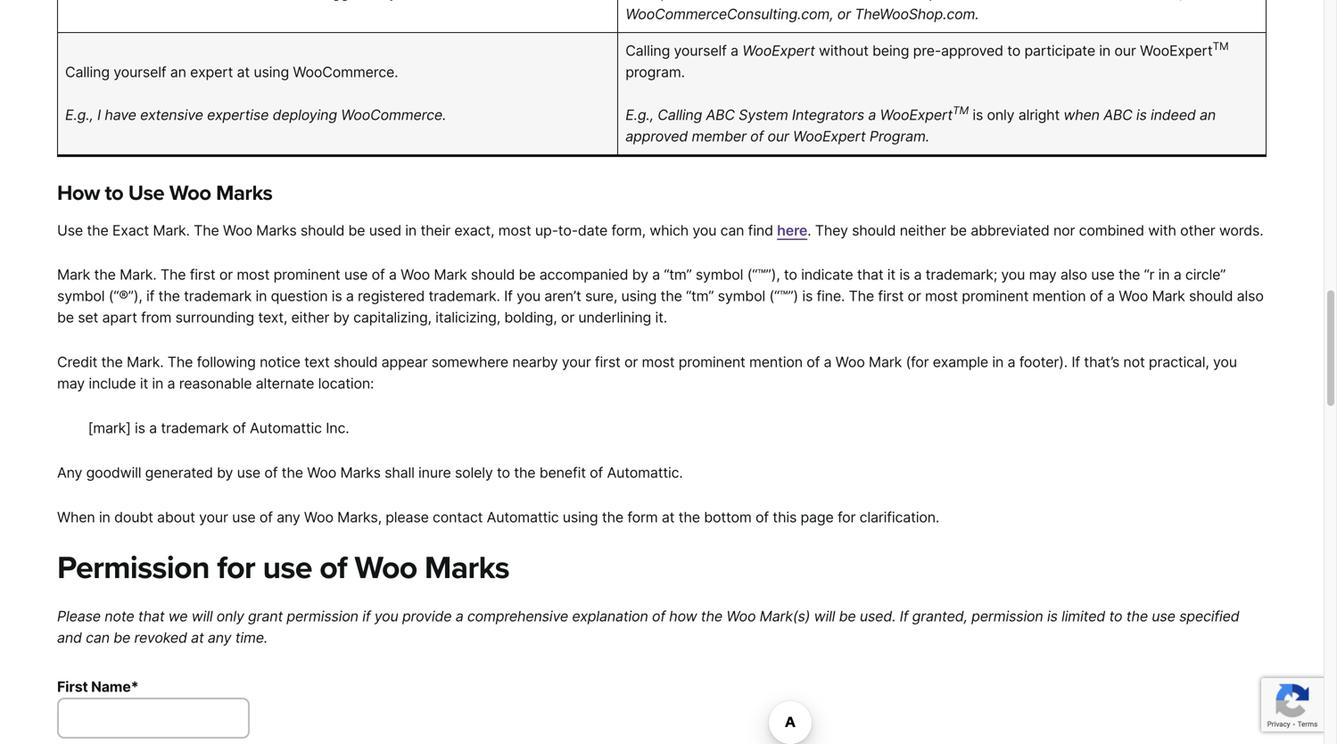 Task type: vqa. For each thing, say whether or not it's contained in the screenshot.
Hire An Expert Agency link
no



Task type: locate. For each thing, give the bounding box(es) containing it.
deploying
[[273, 106, 337, 124]]

a down woocommerceconsulting.com,
[[731, 42, 739, 59]]

prominent
[[274, 266, 340, 284], [962, 288, 1029, 305], [679, 353, 746, 371]]

0 horizontal spatial mention
[[750, 353, 803, 371]]

2 vertical spatial by
[[217, 464, 233, 481]]

extensive
[[140, 106, 203, 124]]

you inside the "credit the mark. the following notice text should appear somewhere nearby your first or most prominent mention of a woo mark (for example in a footer). if that's not practical, you may include it in a reasonable alternate location:"
[[1214, 353, 1238, 371]]

woocommerce. for calling yourself an expert at using woocommerce.
[[293, 63, 398, 81]]

1 horizontal spatial first
[[595, 353, 621, 371]]

0 vertical spatial our
[[1115, 42, 1137, 59]]

exact
[[112, 222, 149, 239]]

1 horizontal spatial yourself
[[674, 42, 727, 59]]

mark. down how to use woo marks
[[153, 222, 190, 239]]

e.g., inside e.g.,  calling abc system integrators a wooexpert tm is only alright
[[626, 106, 654, 124]]

about
[[157, 508, 195, 526]]

or inside the "credit the mark. the following notice text should appear somewhere nearby your first or most prominent mention of a woo mark (for example in a footer). if that's not practical, you may include it in a reasonable alternate location:"
[[625, 353, 638, 371]]

that
[[810, 0, 837, 1], [857, 266, 884, 284], [138, 608, 165, 625]]

any left the time.
[[208, 629, 231, 646]]

if inside if granted, permission is limited to the use specified and can be revoked at any time.
[[900, 608, 909, 625]]

0 vertical spatial may
[[1029, 266, 1057, 284]]

1 horizontal spatial by
[[333, 309, 350, 326]]

to inside calling yourself a wooexpert without being pre-approved to participate in our wooexpert tm
[[1008, 42, 1021, 59]]

0 horizontal spatial will
[[192, 608, 213, 625]]

calling for calling yourself a wooexpert without being pre-approved to participate in our wooexpert tm
[[626, 42, 670, 59]]

explanation
[[572, 608, 648, 625]]

1 vertical spatial prominent
[[962, 288, 1029, 305]]

apart
[[102, 309, 137, 326]]

use inside if granted, permission is limited to the use specified and can be revoked at any time.
[[1152, 608, 1176, 625]]

2 vertical spatial prominent
[[679, 353, 746, 371]]

1 horizontal spatial if
[[362, 608, 371, 625]]

be right neither
[[950, 222, 967, 239]]

be
[[910, 0, 926, 1], [349, 222, 365, 239], [950, 222, 967, 239], [519, 266, 536, 284], [57, 309, 74, 326], [839, 608, 856, 625], [114, 629, 130, 646]]

prominent down trademark;
[[962, 288, 1029, 305]]

if inside mark the mark. the first or most prominent use of a woo mark should be accompanied by a "tm" symbol ("™"), to indicate that it is a trademark; you may also use the "r in a circle" symbol ("®"), if the trademark in question is a registered trademark. if you aren't sure, using the "tm" symbol ("™") is fine. the first or most prominent mention of a woo mark should also be set apart from surrounding text, either by capitalizing, italicizing, bolding, or underlining it.
[[146, 288, 155, 305]]

not
[[884, 0, 906, 1], [1124, 353, 1145, 371]]

trademark up surrounding
[[184, 288, 252, 305]]

and
[[57, 629, 82, 646]]

for right page
[[838, 508, 856, 526]]

1 vertical spatial woocommerce.
[[341, 106, 446, 124]]

automattic down alternate
[[250, 419, 322, 437]]

yourself for an
[[114, 63, 166, 81]]

0 horizontal spatial abc
[[706, 106, 735, 124]]

permission right grant
[[287, 608, 359, 625]]

a right provide at the bottom of page
[[456, 608, 464, 625]]

1 vertical spatial at
[[662, 508, 675, 526]]

mark. for following
[[127, 353, 164, 371]]

bottom
[[704, 508, 752, 526]]

our inside when abc is indeed an approved member of our wooexpert program.
[[768, 128, 790, 145]]

0 horizontal spatial also
[[1061, 266, 1088, 284]]

use
[[344, 266, 368, 284], [1092, 266, 1115, 284], [237, 464, 261, 481], [232, 508, 256, 526], [263, 549, 312, 587], [1152, 608, 1176, 625]]

at inside if granted, permission is limited to the use specified and can be revoked at any time.
[[191, 629, 204, 646]]

at right revoked
[[191, 629, 204, 646]]

1 horizontal spatial if
[[900, 608, 909, 625]]

1 vertical spatial may
[[57, 375, 85, 392]]

of down fine.
[[807, 353, 820, 371]]

should up location:
[[334, 353, 378, 371]]

use down how
[[57, 222, 83, 239]]

approved
[[941, 42, 1004, 59], [626, 128, 688, 145]]

specified
[[1180, 608, 1240, 625]]

mark. inside the "credit the mark. the following notice text should appear somewhere nearby your first or most prominent mention of a woo mark (for example in a footer). if that's not practical, you may include it in a reasonable alternate location:"
[[127, 353, 164, 371]]

trademark inside mark the mark. the first or most prominent use of a woo mark should be accompanied by a "tm" symbol ("™"), to indicate that it is a trademark; you may also use the "r in a circle" symbol ("®"), if the trademark in question is a registered trademark. if you aren't sure, using the "tm" symbol ("™") is fine. the first or most prominent mention of a woo mark should also be set apart from surrounding text, either by capitalizing, italicizing, bolding, or underlining it.
[[184, 288, 252, 305]]

None text field
[[57, 698, 250, 739]]

0 vertical spatial if
[[146, 288, 155, 305]]

may down nor
[[1029, 266, 1057, 284]]

0 vertical spatial woocommerce.
[[293, 63, 398, 81]]

first down underlining
[[595, 353, 621, 371]]

mark. inside mark the mark. the first or most prominent use of a woo mark should be accompanied by a "tm" symbol ("™"), to indicate that it is a trademark; you may also use the "r in a circle" symbol ("®"), if the trademark in question is a registered trademark. if you aren't sure, using the "tm" symbol ("™") is fine. the first or most prominent mention of a woo mark should also be set apart from surrounding text, either by capitalizing, italicizing, bolding, or underlining it.
[[120, 266, 157, 284]]

first right fine.
[[878, 288, 904, 305]]

abc inside when abc is indeed an approved member of our wooexpert program.
[[1104, 106, 1133, 124]]

page
[[801, 508, 834, 526]]

of down [mark] is a trademark of automattic inc.
[[264, 464, 278, 481]]

location:
[[318, 375, 374, 392]]

calling inside calling yourself a wooexpert without being pre-approved to participate in our wooexpert tm
[[626, 42, 670, 59]]

woo down "r
[[1119, 288, 1149, 305]]

2 e.g., from the left
[[626, 106, 654, 124]]

mark left (for
[[869, 353, 902, 371]]

0 horizontal spatial may
[[57, 375, 85, 392]]

in right participate
[[1100, 42, 1111, 59]]

uses:
[[998, 0, 1033, 1]]

yourself up have
[[114, 63, 166, 81]]

1 vertical spatial tm
[[953, 104, 969, 117]]

yourself down woocommerceconsulting.com,
[[674, 42, 727, 59]]

2 vertical spatial first
[[595, 353, 621, 371]]

accompanied
[[540, 266, 629, 284]]

0 horizontal spatial e.g.,
[[65, 106, 93, 124]]

abc inside e.g.,  calling abc system integrators a wooexpert tm is only alright
[[706, 106, 735, 124]]

permission inside if granted, permission is limited to the use specified and can be revoked at any time.
[[972, 608, 1044, 625]]

yourself inside calling yourself a wooexpert without being pre-approved to participate in our wooexpert tm
[[674, 42, 727, 59]]

("™"),
[[747, 266, 780, 284]]

1 horizontal spatial can
[[721, 222, 745, 239]]

.
[[808, 222, 812, 239]]

if up from
[[146, 288, 155, 305]]

is left indeed
[[1137, 106, 1147, 124]]

0 horizontal spatial any
[[208, 629, 231, 646]]

0 vertical spatial yourself
[[674, 42, 727, 59]]

0 vertical spatial first
[[190, 266, 216, 284]]

either
[[291, 309, 330, 326]]

first
[[190, 266, 216, 284], [878, 288, 904, 305], [595, 353, 621, 371]]

permitted
[[930, 0, 995, 1]]

prominent down mark the mark. the first or most prominent use of a woo mark should be accompanied by a "tm" symbol ("™"), to indicate that it is a trademark; you may also use the "r in a circle" symbol ("®"), if the trademark in question is a registered trademark. if you aren't sure, using the "tm" symbol ("™") is fine. the first or most prominent mention of a woo mark should also be set apart from surrounding text, either by capitalizing, italicizing, bolding, or underlining it.
[[679, 353, 746, 371]]

1 horizontal spatial an
[[1200, 106, 1216, 124]]

used.
[[860, 608, 896, 625]]

0 vertical spatial at
[[237, 63, 250, 81]]

if up bolding,
[[504, 288, 513, 305]]

surrounding
[[175, 309, 254, 326]]

of left how
[[652, 608, 666, 625]]

name
[[91, 678, 131, 695]]

0 horizontal spatial by
[[217, 464, 233, 481]]

from
[[141, 309, 172, 326]]

woo
[[169, 180, 211, 206], [223, 222, 252, 239], [401, 266, 430, 284], [1119, 288, 1149, 305], [836, 353, 865, 371], [307, 464, 337, 481], [304, 508, 334, 526], [355, 549, 417, 587], [727, 608, 756, 625]]

1 horizontal spatial e.g.,
[[626, 106, 654, 124]]

is left alright
[[973, 106, 984, 124]]

1 vertical spatial any
[[208, 629, 231, 646]]

your right about
[[199, 508, 228, 526]]

mention inside the "credit the mark. the following notice text should appear somewhere nearby your first or most prominent mention of a woo mark (for example in a footer). if that's not practical, you may include it in a reasonable alternate location:"
[[750, 353, 803, 371]]

0 horizontal spatial automattic
[[250, 419, 322, 437]]

0 vertical spatial that
[[810, 0, 837, 1]]

1 vertical spatial if
[[1072, 353, 1081, 371]]

1 vertical spatial by
[[333, 309, 350, 326]]

0 horizontal spatial approved
[[626, 128, 688, 145]]

1 vertical spatial use
[[57, 222, 83, 239]]

the inside the "credit the mark. the following notice text should appear somewhere nearby your first or most prominent mention of a woo mark (for example in a footer). if that's not practical, you may include it in a reasonable alternate location:"
[[168, 353, 193, 371]]

how
[[57, 180, 100, 206]]

wooexpert down integrators
[[793, 128, 866, 145]]

2 horizontal spatial using
[[622, 288, 657, 305]]

should inside the "credit the mark. the following notice text should appear somewhere nearby your first or most prominent mention of a woo mark (for example in a footer). if that's not practical, you may include it in a reasonable alternate location:"
[[334, 353, 378, 371]]

can inside if granted, permission is limited to the use specified and can be revoked at any time.
[[86, 629, 110, 646]]

being
[[873, 42, 910, 59]]

for up grant
[[217, 549, 255, 587]]

first inside the "credit the mark. the following notice text should appear somewhere nearby your first or most prominent mention of a woo mark (for example in a footer). if that's not practical, you may include it in a reasonable alternate location:"
[[595, 353, 621, 371]]

1 vertical spatial if
[[362, 608, 371, 625]]

bestwoothemes.com,
[[1037, 0, 1185, 1]]

yourself
[[674, 42, 727, 59], [114, 63, 166, 81]]

to left participate
[[1008, 42, 1021, 59]]

any goodwill generated by use of the woo marks shall inure solely to the benefit of automattic.
[[57, 464, 683, 481]]

of inside the "credit the mark. the following notice text should appear somewhere nearby your first or most prominent mention of a woo mark (for example in a footer). if that's not practical, you may include it in a reasonable alternate location:"
[[807, 353, 820, 371]]

1 vertical spatial it
[[140, 375, 148, 392]]

0 vertical spatial it
[[888, 266, 896, 284]]

abc
[[706, 106, 735, 124], [1104, 106, 1133, 124]]

include
[[89, 375, 136, 392]]

0 horizontal spatial prominent
[[274, 266, 340, 284]]

your inside the "credit the mark. the following notice text should appear somewhere nearby your first or most prominent mention of a woo mark (for example in a footer). if that's not practical, you may include it in a reasonable alternate location:"
[[562, 353, 591, 371]]

will right the we
[[192, 608, 213, 625]]

is
[[973, 106, 984, 124], [1137, 106, 1147, 124], [900, 266, 910, 284], [332, 288, 342, 305], [803, 288, 813, 305], [135, 419, 145, 437], [1048, 608, 1058, 625]]

nearby
[[513, 353, 558, 371]]

using up e.g., i have extensive expertise deploying woocommerce.
[[254, 63, 289, 81]]

0 vertical spatial also
[[1061, 266, 1088, 284]]

wooexpert inside when abc is indeed an approved member of our wooexpert program.
[[793, 128, 866, 145]]

first up surrounding
[[190, 266, 216, 284]]

2 abc from the left
[[1104, 106, 1133, 124]]

e.g., left i
[[65, 106, 93, 124]]

1 vertical spatial not
[[1124, 353, 1145, 371]]

0 horizontal spatial if
[[504, 288, 513, 305]]

0 horizontal spatial use
[[57, 222, 83, 239]]

1 vertical spatial automattic
[[487, 508, 559, 526]]

to right the limited at the right
[[1110, 608, 1123, 625]]

woo down how to use woo marks
[[223, 222, 252, 239]]

be left set
[[57, 309, 74, 326]]

approved down permitted
[[941, 42, 1004, 59]]

0 vertical spatial not
[[884, 0, 906, 1]]

neither
[[900, 222, 947, 239]]

2 vertical spatial if
[[900, 608, 909, 625]]

1 vertical spatial your
[[199, 508, 228, 526]]

the
[[194, 222, 219, 239], [160, 266, 186, 284], [849, 288, 875, 305], [168, 353, 193, 371]]

calling
[[626, 42, 670, 59], [65, 63, 110, 81], [658, 106, 702, 124]]

use the exact mark. the woo marks should be used in their exact, most up-to-date form, which you can find here . they should neither be abbreviated nor combined with other words.
[[57, 222, 1264, 239]]

1 vertical spatial an
[[1200, 106, 1216, 124]]

only inside e.g.,  calling abc system integrators a wooexpert tm is only alright
[[987, 106, 1015, 124]]

can left find
[[721, 222, 745, 239]]

1 horizontal spatial also
[[1237, 288, 1264, 305]]

2 permission from the left
[[972, 608, 1044, 625]]

at right expert on the top left of the page
[[237, 63, 250, 81]]

0 vertical spatial "tm"
[[664, 266, 692, 284]]

approved left member
[[626, 128, 688, 145]]

an
[[170, 63, 186, 81], [1200, 106, 1216, 124]]

words.
[[1220, 222, 1264, 239]]

this
[[773, 508, 797, 526]]

woocommerce. up the "deploying"
[[293, 63, 398, 81]]

woocommerce. for e.g., i have extensive expertise deploying woocommerce.
[[341, 106, 446, 124]]

1 horizontal spatial mention
[[1033, 288, 1086, 305]]

also down nor
[[1061, 266, 1088, 284]]

practical,
[[1149, 353, 1210, 371]]

abc right 'when' at the top right of the page
[[1104, 106, 1133, 124]]

1 vertical spatial calling
[[65, 63, 110, 81]]

using up it.
[[622, 288, 657, 305]]

wooexpert inside e.g.,  calling abc system integrators a wooexpert tm is only alright
[[880, 106, 953, 124]]

that inside examples of domain names that would not be permitted uses: bestwoothemes.com, woocommerceconsulting.com, or thewooshop.com.
[[810, 0, 837, 1]]

note
[[105, 608, 134, 625]]

prominent up question
[[274, 266, 340, 284]]

2 horizontal spatial first
[[878, 288, 904, 305]]

abc up member
[[706, 106, 735, 124]]

0 horizontal spatial permission
[[287, 608, 359, 625]]

also down words.
[[1237, 288, 1264, 305]]

approved inside when abc is indeed an approved member of our wooexpert program.
[[626, 128, 688, 145]]

calling for calling yourself an expert at using woocommerce.
[[65, 63, 110, 81]]

("®"),
[[109, 288, 142, 305]]

2 horizontal spatial by
[[632, 266, 649, 284]]

2 horizontal spatial that
[[857, 266, 884, 284]]

1 horizontal spatial automattic
[[487, 508, 559, 526]]

limited
[[1062, 608, 1106, 625]]

you left provide at the bottom of page
[[375, 608, 399, 625]]

0 vertical spatial tm
[[1213, 40, 1229, 53]]

the
[[87, 222, 109, 239], [94, 266, 116, 284], [1119, 266, 1141, 284], [158, 288, 180, 305], [661, 288, 682, 305], [101, 353, 123, 371], [282, 464, 303, 481], [514, 464, 536, 481], [602, 508, 624, 526], [679, 508, 700, 526], [701, 608, 723, 625], [1127, 608, 1148, 625]]

1 vertical spatial can
[[86, 629, 110, 646]]

to inside mark the mark. the first or most prominent use of a woo mark should be accompanied by a "tm" symbol ("™"), to indicate that it is a trademark; you may also use the "r in a circle" symbol ("®"), if the trademark in question is a registered trademark. if you aren't sure, using the "tm" symbol ("™") is fine. the first or most prominent mention of a woo mark should also be set apart from surrounding text, either by capitalizing, italicizing, bolding, or underlining it.
[[784, 266, 798, 284]]

e.g.,
[[65, 106, 93, 124], [626, 106, 654, 124]]

0 horizontal spatial our
[[768, 128, 790, 145]]

0 vertical spatial only
[[987, 106, 1015, 124]]

of down the system on the top of the page
[[751, 128, 764, 145]]

mention
[[1033, 288, 1086, 305], [750, 353, 803, 371]]

0 vertical spatial using
[[254, 63, 289, 81]]

that up revoked
[[138, 608, 165, 625]]

woo down please on the bottom left
[[355, 549, 417, 587]]

registered
[[358, 288, 425, 305]]

use down combined
[[1092, 266, 1115, 284]]

e.g., for e.g., i have extensive expertise deploying woocommerce.
[[65, 106, 93, 124]]

approved inside calling yourself a wooexpert without being pre-approved to participate in our wooexpert tm
[[941, 42, 1004, 59]]

how to use woo marks
[[57, 180, 273, 206]]

mark. up include
[[127, 353, 164, 371]]

1 horizontal spatial will
[[814, 608, 836, 625]]

mark
[[57, 266, 90, 284], [434, 266, 467, 284], [1152, 288, 1186, 305], [869, 353, 902, 371]]

0 vertical spatial approved
[[941, 42, 1004, 59]]

be inside examples of domain names that would not be permitted uses: bestwoothemes.com, woocommerceconsulting.com, or thewooshop.com.
[[910, 0, 926, 1]]

of down reasonable
[[233, 419, 246, 437]]

a right '[mark]'
[[149, 419, 157, 437]]

2 vertical spatial calling
[[658, 106, 702, 124]]

an right indeed
[[1200, 106, 1216, 124]]

mark up trademark.
[[434, 266, 467, 284]]

0 horizontal spatial for
[[217, 549, 255, 587]]

1 horizontal spatial permission
[[972, 608, 1044, 625]]

calling yourself a wooexpert without being pre-approved to participate in our wooexpert tm
[[626, 40, 1229, 59]]

in right include
[[152, 375, 164, 392]]

0 horizontal spatial using
[[254, 63, 289, 81]]

not inside examples of domain names that would not be permitted uses: bestwoothemes.com, woocommerceconsulting.com, or thewooshop.com.
[[884, 0, 906, 1]]

0 vertical spatial automattic
[[250, 419, 322, 437]]

0 vertical spatial calling
[[626, 42, 670, 59]]

text,
[[258, 309, 288, 326]]

a up program.
[[869, 106, 876, 124]]

form,
[[612, 222, 646, 239]]

1 horizontal spatial your
[[562, 353, 591, 371]]

which
[[650, 222, 689, 239]]

our down bestwoothemes.com,
[[1115, 42, 1137, 59]]

is inside if granted, permission is limited to the use specified and can be revoked at any time.
[[1048, 608, 1058, 625]]

1 horizontal spatial it
[[888, 266, 896, 284]]

that right the indicate
[[857, 266, 884, 284]]

0 vertical spatial your
[[562, 353, 591, 371]]

if right 'used.'
[[900, 608, 909, 625]]

first
[[57, 678, 88, 695]]

comprehensive
[[468, 608, 568, 625]]

bolding,
[[504, 309, 557, 326]]

our down the system on the top of the page
[[768, 128, 790, 145]]

0 vertical spatial mention
[[1033, 288, 1086, 305]]

or inside examples of domain names that would not be permitted uses: bestwoothemes.com, woocommerceconsulting.com, or thewooshop.com.
[[838, 5, 851, 23]]

1 abc from the left
[[706, 106, 735, 124]]

0 vertical spatial for
[[838, 508, 856, 526]]

please
[[57, 608, 101, 625]]

0 vertical spatial any
[[277, 508, 300, 526]]

is down neither
[[900, 266, 910, 284]]

0 vertical spatial prominent
[[274, 266, 340, 284]]

[mark]
[[88, 419, 131, 437]]

wooexpert up program.
[[880, 106, 953, 124]]

1 horizontal spatial approved
[[941, 42, 1004, 59]]

other
[[1181, 222, 1216, 239]]

if inside the "credit the mark. the following notice text should appear somewhere nearby your first or most prominent mention of a woo mark (for example in a footer). if that's not practical, you may include it in a reasonable alternate location:"
[[1072, 353, 1081, 371]]

for
[[838, 508, 856, 526], [217, 549, 255, 587]]

exact,
[[455, 222, 495, 239]]

2 horizontal spatial if
[[1072, 353, 1081, 371]]

0 horizontal spatial your
[[199, 508, 228, 526]]

to inside if granted, permission is limited to the use specified and can be revoked at any time.
[[1110, 608, 1123, 625]]

e.g.,  calling abc system integrators a wooexpert tm is only alright
[[626, 104, 1064, 124]]

1 e.g., from the left
[[65, 106, 93, 124]]

0 vertical spatial an
[[170, 63, 186, 81]]

0 horizontal spatial if
[[146, 288, 155, 305]]

1 horizontal spatial not
[[1124, 353, 1145, 371]]

if left provide at the bottom of page
[[362, 608, 371, 625]]

2 horizontal spatial prominent
[[962, 288, 1029, 305]]

woocommerce.
[[293, 63, 398, 81], [341, 106, 446, 124]]

may inside mark the mark. the first or most prominent use of a woo mark should be accompanied by a "tm" symbol ("™"), to indicate that it is a trademark; you may also use the "r in a circle" symbol ("®"), if the trademark in question is a registered trademark. if you aren't sure, using the "tm" symbol ("™") is fine. the first or most prominent mention of a woo mark should also be set apart from surrounding text, either by capitalizing, italicizing, bolding, or underlining it.
[[1029, 266, 1057, 284]]

permission for use of woo marks
[[57, 549, 510, 587]]

revoked
[[134, 629, 187, 646]]

using down benefit
[[563, 508, 598, 526]]

any
[[277, 508, 300, 526], [208, 629, 231, 646]]

used
[[369, 222, 402, 239]]

1 horizontal spatial abc
[[1104, 106, 1133, 124]]

mark down "r
[[1152, 288, 1186, 305]]

you up bolding,
[[517, 288, 541, 305]]

can right and
[[86, 629, 110, 646]]



Task type: describe. For each thing, give the bounding box(es) containing it.
prominent inside the "credit the mark. the following notice text should appear somewhere nearby your first or most prominent mention of a woo mark (for example in a footer). if that's not practical, you may include it in a reasonable alternate location:"
[[679, 353, 746, 371]]

with
[[1149, 222, 1177, 239]]

tm inside e.g.,  calling abc system integrators a wooexpert tm is only alright
[[953, 104, 969, 117]]

names
[[763, 0, 807, 1]]

trademark.
[[429, 288, 500, 305]]

here link
[[777, 222, 808, 239]]

is inside e.g.,  calling abc system integrators a wooexpert tm is only alright
[[973, 106, 984, 124]]

woo left marks,
[[304, 508, 334, 526]]

a up registered
[[389, 266, 397, 284]]

solely
[[455, 464, 493, 481]]

of up that's
[[1090, 288, 1104, 305]]

be up bolding,
[[519, 266, 536, 284]]

1 vertical spatial trademark
[[161, 419, 229, 437]]

examples
[[626, 0, 689, 1]]

the up from
[[160, 266, 186, 284]]

is inside when abc is indeed an approved member of our wooexpert program.
[[1137, 106, 1147, 124]]

trademark;
[[926, 266, 998, 284]]

first name *
[[57, 678, 139, 695]]

aren't
[[545, 288, 582, 305]]

footer).
[[1020, 353, 1068, 371]]

in left their
[[405, 222, 417, 239]]

should down circle"
[[1190, 288, 1234, 305]]

1 vertical spatial only
[[217, 608, 244, 625]]

we
[[168, 608, 188, 625]]

the inside if granted, permission is limited to the use specified and can be revoked at any time.
[[1127, 608, 1148, 625]]

of inside when abc is indeed an approved member of our wooexpert program.
[[751, 128, 764, 145]]

mark up set
[[57, 266, 90, 284]]

you right which
[[693, 222, 717, 239]]

the down how to use woo marks
[[194, 222, 219, 239]]

have
[[105, 106, 136, 124]]

how
[[670, 608, 697, 625]]

*
[[131, 678, 139, 695]]

a down fine.
[[824, 353, 832, 371]]

a left reasonable
[[167, 375, 175, 392]]

i
[[97, 106, 101, 124]]

be left 'used.'
[[839, 608, 856, 625]]

2 horizontal spatial at
[[662, 508, 675, 526]]

a left registered
[[346, 288, 354, 305]]

inc.
[[326, 419, 349, 437]]

if inside mark the mark. the first or most prominent use of a woo mark should be accompanied by a "tm" symbol ("™"), to indicate that it is a trademark; you may also use the "r in a circle" symbol ("®"), if the trademark in question is a registered trademark. if you aren't sure, using the "tm" symbol ("™") is fine. the first or most prominent mention of a woo mark should also be set apart from surrounding text, either by capitalizing, italicizing, bolding, or underlining it.
[[504, 288, 513, 305]]

combined
[[1079, 222, 1145, 239]]

1 horizontal spatial using
[[563, 508, 598, 526]]

a left circle"
[[1174, 266, 1182, 284]]

may inside the "credit the mark. the following notice text should appear somewhere nearby your first or most prominent mention of a woo mark (for example in a footer). if that's not practical, you may include it in a reasonable alternate location:"
[[57, 375, 85, 392]]

is left fine.
[[803, 288, 813, 305]]

a inside e.g.,  calling abc system integrators a wooexpert tm is only alright
[[869, 106, 876, 124]]

program.
[[626, 63, 685, 81]]

of up registered
[[372, 266, 385, 284]]

alright
[[1019, 106, 1060, 124]]

1 horizontal spatial at
[[237, 63, 250, 81]]

any
[[57, 464, 82, 481]]

following
[[197, 353, 256, 371]]

1 permission from the left
[[287, 608, 359, 625]]

mark the mark. the first or most prominent use of a woo mark should be accompanied by a "tm" symbol ("™"), to indicate that it is a trademark; you may also use the "r in a circle" symbol ("®"), if the trademark in question is a registered trademark. if you aren't sure, using the "tm" symbol ("™") is fine. the first or most prominent mention of a woo mark should also be set apart from surrounding text, either by capitalizing, italicizing, bolding, or underlining it.
[[57, 266, 1264, 326]]

find
[[748, 222, 774, 239]]

is right question
[[332, 288, 342, 305]]

or down aren't
[[561, 309, 575, 326]]

of inside examples of domain names that would not be permitted uses: bestwoothemes.com, woocommerceconsulting.com, or thewooshop.com.
[[693, 0, 706, 1]]

an inside when abc is indeed an approved member of our wooexpert program.
[[1200, 106, 1216, 124]]

mark(s)
[[760, 608, 811, 625]]

mark inside the "credit the mark. the following notice text should appear somewhere nearby your first or most prominent mention of a woo mark (for example in a footer). if that's not practical, you may include it in a reasonable alternate location:"
[[869, 353, 902, 371]]

domain
[[710, 0, 759, 1]]

of down marks,
[[320, 549, 347, 587]]

they
[[815, 222, 848, 239]]

1 vertical spatial also
[[1237, 288, 1264, 305]]

yourself for a
[[674, 42, 727, 59]]

date
[[578, 222, 608, 239]]

most up text,
[[237, 266, 270, 284]]

1 vertical spatial "tm"
[[686, 288, 714, 305]]

in right example
[[993, 353, 1004, 371]]

grant
[[248, 608, 283, 625]]

wooexpert up indeed
[[1140, 42, 1213, 59]]

participate
[[1025, 42, 1096, 59]]

use up grant
[[263, 549, 312, 587]]

2 will from the left
[[814, 608, 836, 625]]

woo up registered
[[401, 266, 430, 284]]

system
[[739, 106, 788, 124]]

doubt
[[114, 508, 153, 526]]

a left footer).
[[1008, 353, 1016, 371]]

when in doubt about your use of any woo marks, please contact automattic using the form at the bottom of this page for clarification.
[[57, 508, 940, 526]]

symbol up set
[[57, 288, 105, 305]]

marks up question
[[256, 222, 297, 239]]

1 vertical spatial for
[[217, 549, 255, 587]]

should left used
[[301, 222, 345, 239]]

any inside if granted, permission is limited to the use specified and can be revoked at any time.
[[208, 629, 231, 646]]

appear
[[382, 353, 428, 371]]

marks left the shall
[[340, 464, 381, 481]]

sure,
[[585, 288, 618, 305]]

tm inside calling yourself a wooexpert without being pre-approved to participate in our wooexpert tm
[[1213, 40, 1229, 53]]

when
[[57, 508, 95, 526]]

use up permission for use of woo marks
[[232, 508, 256, 526]]

most left up-
[[499, 222, 531, 239]]

symbol left ("™"), on the right
[[696, 266, 744, 284]]

or up (for
[[908, 288, 922, 305]]

to right how
[[105, 180, 123, 206]]

integrators
[[792, 106, 865, 124]]

should up trademark.
[[471, 266, 515, 284]]

goodwill
[[86, 464, 141, 481]]

you down abbreviated
[[1002, 266, 1026, 284]]

in inside calling yourself a wooexpert without being pre-approved to participate in our wooexpert tm
[[1100, 42, 1111, 59]]

e.g., i have extensive expertise deploying woocommerce.
[[65, 106, 446, 124]]

reasonable
[[179, 375, 252, 392]]

credit
[[57, 353, 97, 371]]

alternate
[[256, 375, 314, 392]]

without
[[819, 42, 869, 59]]

calling yourself an expert at using woocommerce.
[[65, 63, 398, 81]]

clarification.
[[860, 508, 940, 526]]

question
[[271, 288, 328, 305]]

not inside the "credit the mark. the following notice text should appear somewhere nearby your first or most prominent mention of a woo mark (for example in a footer). if that's not practical, you may include it in a reasonable alternate location:"
[[1124, 353, 1145, 371]]

use up registered
[[344, 266, 368, 284]]

marks up 'please note that we will only grant permission if you provide a comprehensive explanation of how the woo mark(s) will be used.'
[[425, 549, 510, 587]]

0 vertical spatial can
[[721, 222, 745, 239]]

a down combined
[[1107, 288, 1115, 305]]

up-
[[535, 222, 558, 239]]

marks down expertise
[[216, 180, 273, 206]]

0 vertical spatial mark.
[[153, 222, 190, 239]]

in right "r
[[1159, 266, 1170, 284]]

woo down inc.
[[307, 464, 337, 481]]

it inside the "credit the mark. the following notice text should appear somewhere nearby your first or most prominent mention of a woo mark (for example in a footer). if that's not practical, you may include it in a reasonable alternate location:"
[[140, 375, 148, 392]]

wooexpert down names
[[743, 42, 815, 59]]

capitalizing,
[[353, 309, 432, 326]]

the inside the "credit the mark. the following notice text should appear somewhere nearby your first or most prominent mention of a woo mark (for example in a footer). if that's not practical, you may include it in a reasonable alternate location:"
[[101, 353, 123, 371]]

1 vertical spatial first
[[878, 288, 904, 305]]

their
[[421, 222, 451, 239]]

in up text,
[[256, 288, 267, 305]]

symbol down ("™"), on the right
[[718, 288, 766, 305]]

italicizing,
[[436, 309, 501, 326]]

woo down extensive
[[169, 180, 211, 206]]

1 horizontal spatial any
[[277, 508, 300, 526]]

be left used
[[349, 222, 365, 239]]

thewooshop.com.
[[855, 5, 979, 23]]

in right when
[[99, 508, 110, 526]]

0 vertical spatial by
[[632, 266, 649, 284]]

of left this
[[756, 508, 769, 526]]

calling inside e.g.,  calling abc system integrators a wooexpert tm is only alright
[[658, 106, 702, 124]]

should right they
[[852, 222, 896, 239]]

1 will from the left
[[192, 608, 213, 625]]

of right benefit
[[590, 464, 603, 481]]

granted,
[[913, 608, 968, 625]]

0 horizontal spatial an
[[170, 63, 186, 81]]

that's
[[1084, 353, 1120, 371]]

indeed
[[1151, 106, 1196, 124]]

to-
[[558, 222, 578, 239]]

program.
[[870, 128, 930, 145]]

0 horizontal spatial first
[[190, 266, 216, 284]]

it inside mark the mark. the first or most prominent use of a woo mark should be accompanied by a "tm" symbol ("™"), to indicate that it is a trademark; you may also use the "r in a circle" symbol ("®"), if the trademark in question is a registered trademark. if you aren't sure, using the "tm" symbol ("™") is fine. the first or most prominent mention of a woo mark should also be set apart from surrounding text, either by capitalizing, italicizing, bolding, or underlining it.
[[888, 266, 896, 284]]

automattic.
[[607, 464, 683, 481]]

to right solely
[[497, 464, 510, 481]]

is right '[mark]'
[[135, 419, 145, 437]]

that inside mark the mark. the first or most prominent use of a woo mark should be accompanied by a "tm" symbol ("™"), to indicate that it is a trademark; you may also use the "r in a circle" symbol ("®"), if the trademark in question is a registered trademark. if you aren't sure, using the "tm" symbol ("™") is fine. the first or most prominent mention of a woo mark should also be set apart from surrounding text, either by capitalizing, italicizing, bolding, or underlining it.
[[857, 266, 884, 284]]

notice
[[260, 353, 301, 371]]

the right fine.
[[849, 288, 875, 305]]

0 horizontal spatial that
[[138, 608, 165, 625]]

it.
[[655, 309, 667, 326]]

[mark] is a trademark of automattic inc.
[[57, 419, 349, 437]]

using inside mark the mark. the first or most prominent use of a woo mark should be accompanied by a "tm" symbol ("™"), to indicate that it is a trademark; you may also use the "r in a circle" symbol ("®"), if the trademark in question is a registered trademark. if you aren't sure, using the "tm" symbol ("™") is fine. the first or most prominent mention of a woo mark should also be set apart from surrounding text, either by capitalizing, italicizing, bolding, or underlining it.
[[622, 288, 657, 305]]

most down trademark;
[[925, 288, 958, 305]]

a up it.
[[652, 266, 660, 284]]

marks,
[[337, 508, 382, 526]]

set
[[78, 309, 98, 326]]

woo inside the "credit the mark. the following notice text should appear somewhere nearby your first or most prominent mention of a woo mark (for example in a footer). if that's not practical, you may include it in a reasonable alternate location:"
[[836, 353, 865, 371]]

(for
[[906, 353, 929, 371]]

a left trademark;
[[914, 266, 922, 284]]

circle"
[[1186, 266, 1226, 284]]

("™")
[[770, 288, 799, 305]]

contact
[[433, 508, 483, 526]]

generated
[[145, 464, 213, 481]]

somewhere
[[432, 353, 509, 371]]

woo left mark(s)
[[727, 608, 756, 625]]

when abc is indeed an approved member of our wooexpert program.
[[626, 106, 1216, 145]]

time.
[[235, 629, 268, 646]]

abbreviated
[[971, 222, 1050, 239]]

mark. for first
[[120, 266, 157, 284]]

use down [mark] is a trademark of automattic inc.
[[237, 464, 261, 481]]

our inside calling yourself a wooexpert without being pre-approved to participate in our wooexpert tm
[[1115, 42, 1137, 59]]

be inside if granted, permission is limited to the use specified and can be revoked at any time.
[[114, 629, 130, 646]]

text
[[304, 353, 330, 371]]

mention inside mark the mark. the first or most prominent use of a woo mark should be accompanied by a "tm" symbol ("™"), to indicate that it is a trademark; you may also use the "r in a circle" symbol ("®"), if the trademark in question is a registered trademark. if you aren't sure, using the "tm" symbol ("™") is fine. the first or most prominent mention of a woo mark should also be set apart from surrounding text, either by capitalizing, italicizing, bolding, or underlining it.
[[1033, 288, 1086, 305]]

a inside calling yourself a wooexpert without being pre-approved to participate in our wooexpert tm
[[731, 42, 739, 59]]

if granted, permission is limited to the use specified and can be revoked at any time.
[[57, 608, 1240, 646]]

or up surrounding
[[219, 266, 233, 284]]

of up permission for use of woo marks
[[260, 508, 273, 526]]

benefit
[[540, 464, 586, 481]]

e.g., for e.g.,  calling abc system integrators a wooexpert tm is only alright
[[626, 106, 654, 124]]

1 horizontal spatial use
[[128, 180, 164, 206]]

most inside the "credit the mark. the following notice text should appear somewhere nearby your first or most prominent mention of a woo mark (for example in a footer). if that's not practical, you may include it in a reasonable alternate location:"
[[642, 353, 675, 371]]

"r
[[1145, 266, 1155, 284]]

fine.
[[817, 288, 845, 305]]



